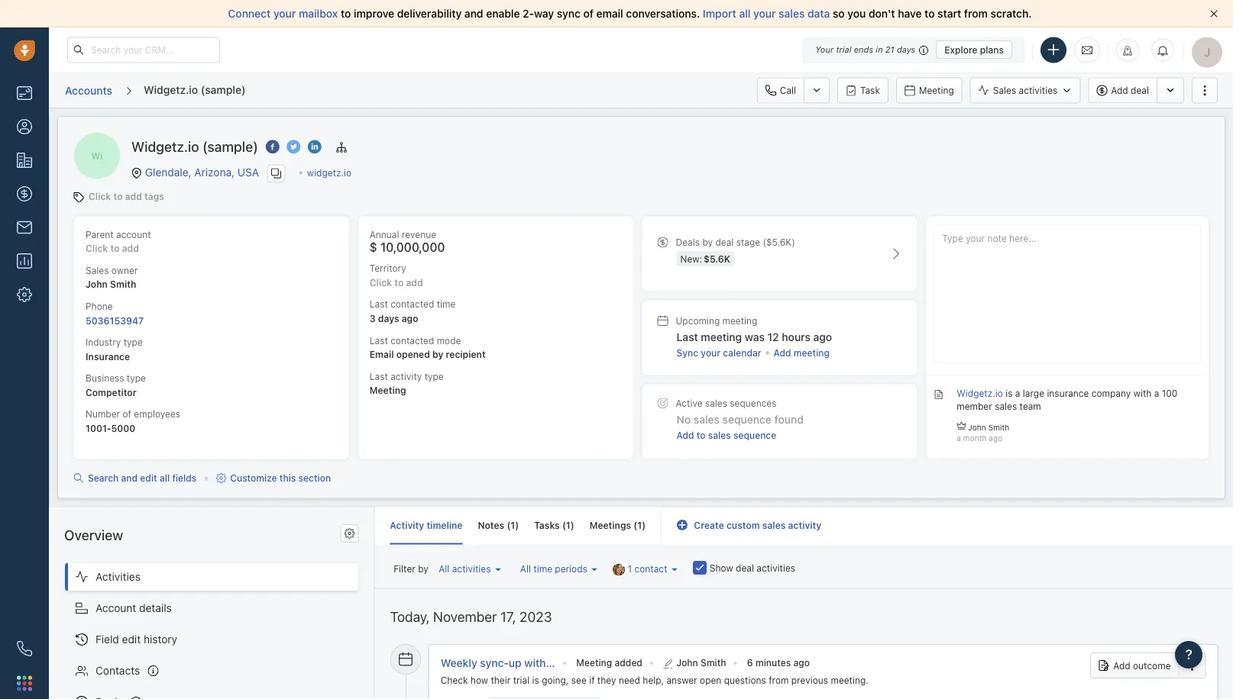 Task type: locate. For each thing, give the bounding box(es) containing it.
activity
[[390, 520, 424, 531]]

plans
[[980, 44, 1004, 55]]

sales left owner
[[86, 265, 109, 276]]

ends
[[854, 45, 873, 55]]

filter by
[[394, 564, 429, 575]]

sales inside is a large insurance company with a 100 member sales team
[[995, 402, 1017, 412]]

deal down what's new 'image'
[[1131, 85, 1149, 96]]

2 ( from the left
[[562, 520, 566, 531]]

with inside is a large insurance company with a 100 member sales team
[[1134, 389, 1152, 399]]

add left outcome
[[1113, 661, 1130, 671]]

1 vertical spatial meeting
[[701, 331, 742, 344]]

task
[[860, 85, 880, 96]]

meeting up last meeting was 12 hours ago
[[722, 316, 757, 326]]

meeting up "if"
[[576, 658, 612, 669]]

days right 3
[[378, 314, 399, 324]]

to inside no sales sequence found add to sales sequence
[[697, 431, 706, 441]]

from
[[964, 7, 988, 20], [768, 675, 788, 686]]

to down territory
[[394, 278, 404, 288]]

add inside parent account click to add
[[122, 243, 139, 254]]

found
[[774, 414, 804, 426]]

last activity type meeting
[[370, 371, 444, 396]]

last inside last activity type meeting
[[370, 371, 388, 382]]

a left large at the right
[[1015, 389, 1020, 399]]

1 vertical spatial with
[[524, 657, 546, 669]]

2 horizontal spatial (
[[634, 520, 637, 531]]

deal right show
[[736, 563, 754, 574]]

a left month
[[957, 434, 961, 443]]

0 horizontal spatial days
[[378, 314, 399, 324]]

widgetz.io up glendale,
[[131, 139, 199, 155]]

active
[[676, 398, 703, 409]]

time inside last contacted time 3 days ago
[[437, 299, 456, 310]]

1 horizontal spatial john smith
[[968, 423, 1010, 432]]

sales for sales activities
[[993, 85, 1016, 96]]

by right filter
[[418, 564, 429, 575]]

0 horizontal spatial by
[[418, 564, 429, 575]]

going,
[[541, 675, 568, 686]]

1 vertical spatial by
[[432, 350, 443, 360]]

( right meetings
[[634, 520, 637, 531]]

sync your calendar link
[[677, 347, 761, 360]]

Search your CRM... text field
[[67, 37, 220, 63]]

1 vertical spatial click
[[86, 243, 108, 254]]

0 vertical spatial days
[[897, 45, 916, 55]]

click up parent
[[89, 191, 111, 202]]

2 horizontal spatial deal
[[1131, 85, 1149, 96]]

check
[[440, 675, 468, 686]]

0 vertical spatial sales
[[993, 85, 1016, 96]]

activity
[[391, 371, 422, 382], [788, 520, 822, 531]]

days right '21'
[[897, 45, 916, 55]]

0 vertical spatial (sample)
[[201, 83, 246, 96]]

add down "no" on the right of the page
[[677, 431, 694, 441]]

smith up open
[[700, 658, 726, 669]]

) right tasks
[[571, 520, 574, 531]]

by for deals
[[702, 237, 713, 248]]

and right 'search'
[[121, 473, 138, 484]]

2 contacted from the top
[[391, 335, 434, 346]]

data
[[808, 7, 830, 20]]

0 vertical spatial all
[[739, 7, 751, 20]]

scratch.
[[991, 7, 1032, 20]]

from right start
[[964, 7, 988, 20]]

1 left contact
[[628, 564, 632, 575]]

2 vertical spatial meeting
[[794, 348, 830, 359]]

from down 6 minutes ago
[[768, 675, 788, 686]]

by inside the last contacted mode email opened by recipient
[[432, 350, 443, 360]]

0 vertical spatial time
[[437, 299, 456, 310]]

don't
[[869, 7, 895, 20]]

meeting inside last activity type meeting
[[370, 386, 406, 396]]

type for business type competitor
[[127, 373, 146, 384]]

widgetz.io (sample) down search your crm... "text box" on the left of page
[[144, 83, 246, 96]]

timeline
[[427, 520, 463, 531]]

1 vertical spatial deal
[[715, 237, 734, 248]]

2 vertical spatial deal
[[736, 563, 754, 574]]

0 horizontal spatial sales
[[86, 265, 109, 276]]

phone image
[[17, 642, 32, 657]]

0 horizontal spatial and
[[121, 473, 138, 484]]

0 horizontal spatial all
[[160, 473, 170, 484]]

click
[[89, 191, 111, 202], [86, 243, 108, 254], [370, 278, 392, 288]]

0 vertical spatial meeting
[[722, 316, 757, 326]]

large
[[1023, 389, 1045, 399]]

sales right "no" on the right of the page
[[694, 414, 720, 426]]

add for add meeting
[[774, 348, 791, 359]]

by for filter
[[418, 564, 429, 575]]

widgetz.io link
[[307, 167, 352, 178]]

2 horizontal spatial by
[[702, 237, 713, 248]]

widgetz.io up 'member'
[[957, 389, 1003, 399]]

0 horizontal spatial john smith
[[676, 658, 726, 669]]

0 vertical spatial trial
[[836, 45, 852, 55]]

customize this section link
[[216, 472, 331, 485]]

2 horizontal spatial your
[[753, 7, 776, 20]]

annual
[[370, 229, 399, 240]]

1 vertical spatial and
[[121, 473, 138, 484]]

trial
[[836, 45, 852, 55], [513, 675, 529, 686]]

last inside the last contacted mode email opened by recipient
[[370, 335, 388, 346]]

0 horizontal spatial meeting
[[370, 386, 406, 396]]

0 vertical spatial deal
[[1131, 85, 1149, 96]]

type inside industry type insurance
[[124, 337, 143, 348]]

and inside search and edit all fields link
[[121, 473, 138, 484]]

way
[[534, 7, 554, 20]]

deal up $5.6k
[[715, 237, 734, 248]]

by up new: $5.6k
[[702, 237, 713, 248]]

1 contacted from the top
[[391, 299, 434, 310]]

john smith
[[968, 423, 1010, 432], [676, 658, 726, 669]]

0 horizontal spatial a
[[957, 434, 961, 443]]

( for tasks
[[562, 520, 566, 531]]

sync your calendar
[[677, 348, 761, 359]]

0 horizontal spatial activity
[[391, 371, 422, 382]]

2 vertical spatial (sample)
[[593, 657, 638, 669]]

last up 3
[[370, 299, 388, 310]]

1 all from the left
[[439, 564, 450, 575]]

number of employees 1001-5000
[[86, 409, 180, 434]]

is down weekly sync-up with widgetz (sample) link
[[532, 675, 539, 686]]

weekly sync-up with widgetz (sample) link
[[440, 657, 638, 670]]

by down mode
[[432, 350, 443, 360]]

) right 'notes'
[[515, 520, 519, 531]]

all for all time periods
[[520, 564, 531, 575]]

add up last contacted time 3 days ago
[[406, 278, 423, 288]]

1 horizontal spatial your
[[701, 348, 721, 359]]

0 vertical spatial john smith
[[968, 423, 1010, 432]]

1 horizontal spatial time
[[534, 564, 552, 575]]

0 vertical spatial contacted
[[391, 299, 434, 310]]

contacted for days
[[391, 299, 434, 310]]

0 vertical spatial from
[[964, 7, 988, 20]]

all activities link
[[435, 560, 505, 578]]

1 vertical spatial from
[[768, 675, 788, 686]]

add down what's new 'image'
[[1111, 85, 1128, 96]]

add outcome
[[1113, 661, 1171, 671]]

1 vertical spatial sales
[[86, 265, 109, 276]]

your for calendar
[[701, 348, 721, 359]]

( right 'notes'
[[507, 520, 511, 531]]

0 horizontal spatial trial
[[513, 675, 529, 686]]

sales activities button
[[970, 78, 1088, 104], [970, 78, 1081, 104]]

competitor
[[86, 387, 137, 398]]

of right sync
[[583, 7, 594, 20]]

1 horizontal spatial (
[[562, 520, 566, 531]]

all right filter by
[[439, 564, 450, 575]]

1 ) from the left
[[515, 520, 519, 531]]

edit left fields
[[140, 473, 157, 484]]

1 vertical spatial days
[[378, 314, 399, 324]]

meeting for last
[[701, 331, 742, 344]]

5036153947
[[86, 315, 144, 326]]

2 vertical spatial meeting
[[576, 658, 612, 669]]

smith
[[110, 279, 136, 290], [988, 423, 1010, 432], [700, 658, 726, 669]]

is left large at the right
[[1006, 389, 1013, 399]]

of up 5000
[[123, 409, 131, 420]]

sales
[[779, 7, 805, 20], [705, 398, 727, 409], [995, 402, 1017, 412], [694, 414, 720, 426], [708, 431, 731, 441], [762, 520, 786, 531]]

your right sync
[[701, 348, 721, 359]]

1 vertical spatial add
[[122, 243, 139, 254]]

meeting up sync your calendar
[[701, 331, 742, 344]]

type for industry type insurance
[[124, 337, 143, 348]]

freshworks switcher image
[[17, 676, 32, 692]]

all left fields
[[160, 473, 170, 484]]

a left 100
[[1154, 389, 1159, 399]]

overview
[[64, 528, 123, 544]]

john smith up open
[[676, 658, 726, 669]]

trial down up in the left of the page
[[513, 675, 529, 686]]

1 ( from the left
[[507, 520, 511, 531]]

wi button
[[73, 132, 121, 180]]

with right up in the left of the page
[[524, 657, 546, 669]]

2 horizontal spatial smith
[[988, 423, 1010, 432]]

add left tags
[[125, 191, 142, 202]]

1 horizontal spatial days
[[897, 45, 916, 55]]

3 ( from the left
[[634, 520, 637, 531]]

meeting down explore at right top
[[919, 85, 954, 96]]

industry
[[86, 337, 121, 348]]

(
[[507, 520, 511, 531], [562, 520, 566, 531], [634, 520, 637, 531]]

2 all from the left
[[520, 564, 531, 575]]

business
[[86, 373, 124, 384]]

0 horizontal spatial (
[[507, 520, 511, 531]]

2 vertical spatial by
[[418, 564, 429, 575]]

1 horizontal spatial )
[[571, 520, 574, 531]]

0 horizontal spatial deal
[[715, 237, 734, 248]]

type down 5036153947 link
[[124, 337, 143, 348]]

add down 12
[[774, 348, 791, 359]]

need
[[618, 675, 640, 686]]

0 horizontal spatial all
[[439, 564, 450, 575]]

2 vertical spatial john
[[676, 658, 698, 669]]

john up phone
[[86, 279, 108, 290]]

last up email
[[370, 335, 388, 346]]

time up mode
[[437, 299, 456, 310]]

0 horizontal spatial from
[[768, 675, 788, 686]]

of
[[583, 7, 594, 20], [123, 409, 131, 420]]

widgetz.io down search your crm... "text box" on the left of page
[[144, 83, 198, 96]]

add for add deal
[[1111, 85, 1128, 96]]

sequence
[[723, 414, 772, 426], [734, 431, 776, 441]]

( right tasks
[[562, 520, 566, 531]]

import all your sales data link
[[703, 7, 833, 20]]

1 right tasks
[[566, 520, 571, 531]]

1 horizontal spatial activity
[[788, 520, 822, 531]]

click inside territory click to add
[[370, 278, 392, 288]]

activity right custom
[[788, 520, 822, 531]]

john up month
[[968, 423, 986, 432]]

click down territory
[[370, 278, 392, 288]]

( for notes
[[507, 520, 511, 531]]

all left periods
[[520, 564, 531, 575]]

contacted inside last contacted time 3 days ago
[[391, 299, 434, 310]]

add to sales sequence link
[[677, 429, 776, 444]]

) right meetings
[[642, 520, 646, 531]]

meeting inside button
[[919, 85, 954, 96]]

your inside the sync your calendar link
[[701, 348, 721, 359]]

revenue
[[402, 229, 436, 240]]

2 horizontal spatial activities
[[1019, 85, 1058, 96]]

section
[[298, 473, 331, 484]]

( for meetings
[[634, 520, 637, 531]]

to down active
[[697, 431, 706, 441]]

0 horizontal spatial )
[[515, 520, 519, 531]]

time inside button
[[534, 564, 552, 575]]

1 for tasks ( 1 )
[[566, 520, 571, 531]]

arizona,
[[194, 166, 235, 178]]

weekly
[[440, 657, 477, 669]]

click down parent
[[86, 243, 108, 254]]

21
[[885, 45, 895, 55]]

last inside last contacted time 3 days ago
[[370, 299, 388, 310]]

add down account
[[122, 243, 139, 254]]

1 for meetings ( 1 )
[[637, 520, 642, 531]]

ago right month
[[989, 434, 1003, 443]]

1 vertical spatial is
[[532, 675, 539, 686]]

time left periods
[[534, 564, 552, 575]]

john
[[86, 279, 108, 290], [968, 423, 986, 432], [676, 658, 698, 669]]

2 horizontal spatial )
[[642, 520, 646, 531]]

type inside business type competitor
[[127, 373, 146, 384]]

to inside territory click to add
[[394, 278, 404, 288]]

0 vertical spatial widgetz.io (sample)
[[144, 83, 246, 96]]

1 vertical spatial contacted
[[391, 335, 434, 346]]

periods
[[555, 564, 587, 575]]

0 vertical spatial with
[[1134, 389, 1152, 399]]

1 vertical spatial widgetz.io
[[131, 139, 199, 155]]

tasks ( 1 )
[[534, 520, 574, 531]]

0 horizontal spatial of
[[123, 409, 131, 420]]

1 for notes ( 1 )
[[511, 520, 515, 531]]

1 vertical spatial time
[[534, 564, 552, 575]]

activity inside last activity type meeting
[[391, 371, 422, 382]]

widgetz.io
[[307, 167, 352, 178]]

sales left team
[[995, 402, 1017, 412]]

3 ) from the left
[[642, 520, 646, 531]]

smith up a month ago
[[988, 423, 1010, 432]]

5000
[[111, 423, 135, 434]]

calendar
[[723, 348, 761, 359]]

meeting down hours
[[794, 348, 830, 359]]

to right the mailbox
[[341, 7, 351, 20]]

add outcome button
[[1090, 653, 1178, 679]]

deal for add
[[1131, 85, 1149, 96]]

and left enable
[[465, 7, 483, 20]]

added
[[614, 658, 642, 669]]

mng settings image
[[344, 529, 355, 539]]

phone 5036153947
[[86, 301, 144, 326]]

type down the last contacted mode email opened by recipient
[[425, 371, 444, 382]]

type up competitor
[[127, 373, 146, 384]]

0 vertical spatial and
[[465, 7, 483, 20]]

see
[[571, 675, 586, 686]]

1 horizontal spatial all
[[520, 564, 531, 575]]

meeting button
[[896, 78, 963, 104]]

0 vertical spatial is
[[1006, 389, 1013, 399]]

to inside parent account click to add
[[110, 243, 120, 254]]

1 horizontal spatial john
[[676, 658, 698, 669]]

with
[[1134, 389, 1152, 399], [524, 657, 546, 669]]

all
[[439, 564, 450, 575], [520, 564, 531, 575]]

deal inside button
[[1131, 85, 1149, 96]]

2 ) from the left
[[571, 520, 574, 531]]

history
[[144, 634, 177, 646]]

facebook circled image
[[266, 139, 280, 155]]

meeting down email
[[370, 386, 406, 396]]

all inside all activities link
[[439, 564, 450, 575]]

days
[[897, 45, 916, 55], [378, 314, 399, 324]]

1 horizontal spatial is
[[1006, 389, 1013, 399]]

0 vertical spatial widgetz.io
[[144, 83, 198, 96]]

ago inside last contacted time 3 days ago
[[402, 314, 418, 324]]

all right the import
[[739, 7, 751, 20]]

2 horizontal spatial john
[[968, 423, 986, 432]]

phone element
[[9, 634, 40, 665]]

trial right the your
[[836, 45, 852, 55]]

meeting
[[722, 316, 757, 326], [701, 331, 742, 344], [794, 348, 830, 359]]

john smith up a month ago
[[968, 423, 1010, 432]]

widgetz.io (sample)
[[144, 83, 246, 96], [131, 139, 258, 155]]

1 horizontal spatial sales
[[993, 85, 1016, 96]]

1 inside button
[[628, 564, 632, 575]]

0 vertical spatial meeting
[[919, 85, 954, 96]]

john up answer
[[676, 658, 698, 669]]

0 horizontal spatial your
[[274, 7, 296, 20]]

contacted down territory click to add
[[391, 299, 434, 310]]

click to add tags
[[89, 191, 164, 202]]

meeting for add
[[794, 348, 830, 359]]

last up sync
[[677, 331, 698, 344]]

with left 100
[[1134, 389, 1152, 399]]

1 vertical spatial trial
[[513, 675, 529, 686]]

2 vertical spatial click
[[370, 278, 392, 288]]

linkedin circled image
[[308, 139, 321, 155]]

sales down plans
[[993, 85, 1016, 96]]

account
[[96, 602, 136, 615]]

glendale, arizona, usa link
[[145, 166, 259, 178]]

sales right active
[[705, 398, 727, 409]]

all inside all time periods button
[[520, 564, 531, 575]]

0 vertical spatial activity
[[391, 371, 422, 382]]

ago up the last contacted mode email opened by recipient
[[402, 314, 418, 324]]

1 horizontal spatial by
[[432, 350, 443, 360]]

0 vertical spatial by
[[702, 237, 713, 248]]

1 right 'notes'
[[511, 520, 515, 531]]

contacted inside the last contacted mode email opened by recipient
[[391, 335, 434, 346]]

0 horizontal spatial john
[[86, 279, 108, 290]]

to down parent
[[110, 243, 120, 254]]

improve
[[354, 7, 394, 20]]

3
[[370, 314, 376, 324]]

edit right field
[[122, 634, 141, 646]]

activity down opened on the left
[[391, 371, 422, 382]]

1 vertical spatial of
[[123, 409, 131, 420]]

member
[[957, 402, 992, 412]]

smith inside sales owner john smith
[[110, 279, 136, 290]]

search and edit all fields link
[[73, 472, 197, 485]]

contacted up opened on the left
[[391, 335, 434, 346]]

your left the mailbox
[[274, 7, 296, 20]]

to left start
[[925, 7, 935, 20]]

your right the import
[[753, 7, 776, 20]]

is inside is a large insurance company with a 100 member sales team
[[1006, 389, 1013, 399]]

widgetz.io (sample) up the glendale, arizona, usa "link"
[[131, 139, 258, 155]]

sales inside sales owner john smith
[[86, 265, 109, 276]]

explore
[[945, 44, 978, 55]]

0 vertical spatial of
[[583, 7, 594, 20]]

meeting for meeting
[[919, 85, 954, 96]]

john inside sales owner john smith
[[86, 279, 108, 290]]

last contacted mode email opened by recipient
[[370, 335, 486, 360]]

details
[[139, 602, 172, 615]]

0 vertical spatial smith
[[110, 279, 136, 290]]

accounts link
[[64, 79, 113, 103]]

conversations.
[[626, 7, 700, 20]]

ago right hours
[[813, 331, 832, 344]]

0 horizontal spatial smith
[[110, 279, 136, 290]]

1 horizontal spatial deal
[[736, 563, 754, 574]]

type inside last activity type meeting
[[425, 371, 444, 382]]

1 right meetings
[[637, 520, 642, 531]]



Task type: describe. For each thing, give the bounding box(es) containing it.
team
[[1020, 402, 1041, 412]]

close image
[[1210, 10, 1218, 18]]

create
[[694, 520, 724, 531]]

accounts
[[65, 84, 112, 96]]

1 vertical spatial sequence
[[734, 431, 776, 441]]

mode
[[437, 335, 461, 346]]

call
[[780, 85, 796, 96]]

2 vertical spatial smith
[[700, 658, 726, 669]]

sales left 'data'
[[779, 7, 805, 20]]

1 vertical spatial activity
[[788, 520, 822, 531]]

tasks
[[534, 520, 560, 531]]

2 horizontal spatial a
[[1154, 389, 1159, 399]]

meetings
[[590, 520, 631, 531]]

add inside no sales sequence found add to sales sequence
[[677, 431, 694, 441]]

activities for sales activities
[[1019, 85, 1058, 96]]

industry type insurance
[[86, 337, 143, 362]]

sales activities
[[993, 85, 1058, 96]]

17,
[[500, 609, 516, 625]]

employees
[[134, 409, 180, 420]]

) for tasks ( 1 )
[[571, 520, 574, 531]]

weekly sync-up with widgetz (sample)
[[440, 657, 638, 669]]

activities
[[96, 571, 141, 584]]

call button
[[757, 78, 804, 104]]

1 horizontal spatial of
[[583, 7, 594, 20]]

all for all activities
[[439, 564, 450, 575]]

questions
[[724, 675, 766, 686]]

0 vertical spatial add
[[125, 191, 142, 202]]

sales down the active sales sequences
[[708, 431, 731, 441]]

days inside last contacted time 3 days ago
[[378, 314, 399, 324]]

explore plans
[[945, 44, 1004, 55]]

deal for show
[[736, 563, 754, 574]]

1 horizontal spatial trial
[[836, 45, 852, 55]]

usa
[[238, 166, 259, 178]]

send email image
[[1082, 44, 1093, 56]]

meeting added
[[576, 658, 642, 669]]

add deal button
[[1088, 78, 1157, 104]]

sales right custom
[[762, 520, 786, 531]]

today, november 17, 2023
[[390, 609, 552, 625]]

your for mailbox
[[274, 7, 296, 20]]

1 vertical spatial john
[[968, 423, 986, 432]]

contacted for opened
[[391, 335, 434, 346]]

notes
[[478, 520, 504, 531]]

last for last contacted mode email opened by recipient
[[370, 335, 388, 346]]

email
[[596, 7, 623, 20]]

territory click to add
[[370, 263, 423, 288]]

0 vertical spatial edit
[[140, 473, 157, 484]]

add inside territory click to add
[[406, 278, 423, 288]]

1 horizontal spatial all
[[739, 7, 751, 20]]

today,
[[390, 609, 429, 625]]

2023
[[519, 609, 552, 625]]

1 vertical spatial john smith
[[676, 658, 726, 669]]

insurance
[[1047, 389, 1089, 399]]

to left tags
[[113, 191, 123, 202]]

($5.6k)
[[763, 237, 795, 248]]

all time periods
[[520, 564, 587, 575]]

meetings image
[[398, 653, 412, 666]]

1 vertical spatial edit
[[122, 634, 141, 646]]

0 horizontal spatial with
[[524, 657, 546, 669]]

100
[[1162, 389, 1178, 399]]

parent account click to add
[[86, 229, 151, 254]]

) for notes ( 1 )
[[515, 520, 519, 531]]

add for add outcome
[[1113, 661, 1130, 671]]

what's new image
[[1122, 45, 1133, 56]]

upcoming
[[676, 316, 720, 326]]

last contacted time 3 days ago
[[370, 299, 456, 324]]

12
[[768, 331, 779, 344]]

glendale,
[[145, 166, 191, 178]]

activities for all activities
[[452, 564, 491, 575]]

connect your mailbox to improve deliverability and enable 2-way sync of email conversations. import all your sales data so you don't have to start from scratch.
[[228, 7, 1032, 20]]

open
[[700, 675, 721, 686]]

) for meetings ( 1 )
[[642, 520, 646, 531]]

search
[[88, 473, 119, 484]]

phone
[[86, 301, 113, 312]]

click inside parent account click to add
[[86, 243, 108, 254]]

this
[[280, 473, 296, 484]]

minutes
[[755, 658, 791, 669]]

0 vertical spatial sequence
[[723, 414, 772, 426]]

6
[[747, 658, 753, 669]]

no
[[677, 414, 691, 426]]

wi
[[91, 150, 103, 161]]

owner
[[111, 265, 138, 276]]

contact
[[635, 564, 667, 575]]

enable
[[486, 7, 520, 20]]

email
[[370, 350, 394, 360]]

1 horizontal spatial from
[[964, 7, 988, 20]]

sales for sales owner john smith
[[86, 265, 109, 276]]

last for last meeting was 12 hours ago
[[677, 331, 698, 344]]

ago up previous
[[793, 658, 809, 669]]

upcoming meeting
[[676, 316, 757, 326]]

customize
[[230, 473, 277, 484]]

no sales sequence found add to sales sequence
[[677, 414, 804, 441]]

meeting.
[[831, 675, 868, 686]]

sync
[[557, 7, 581, 20]]

fields
[[172, 473, 197, 484]]

create custom sales activity link
[[677, 520, 822, 531]]

meeting for upcoming
[[722, 316, 757, 326]]

0 vertical spatial click
[[89, 191, 111, 202]]

start
[[938, 7, 961, 20]]

answer
[[666, 675, 697, 686]]

1 vertical spatial widgetz.io (sample)
[[131, 139, 258, 155]]

help,
[[642, 675, 664, 686]]

territory
[[370, 263, 406, 274]]

up
[[508, 657, 521, 669]]

account
[[116, 229, 151, 240]]

twitter circled image
[[287, 139, 300, 155]]

connect your mailbox link
[[228, 7, 341, 20]]

6 minutes ago
[[747, 658, 809, 669]]

0 horizontal spatial is
[[532, 675, 539, 686]]

of inside number of employees 1001-5000
[[123, 409, 131, 420]]

show deal activities
[[710, 563, 795, 574]]

account details
[[96, 602, 172, 615]]

filter
[[394, 564, 416, 575]]

business type competitor
[[86, 373, 146, 398]]

a month ago
[[957, 434, 1003, 443]]

their
[[490, 675, 510, 686]]

if
[[589, 675, 594, 686]]

meeting for meeting added
[[576, 658, 612, 669]]

last for last contacted time 3 days ago
[[370, 299, 388, 310]]

10,000,000
[[380, 240, 445, 255]]

1 horizontal spatial a
[[1015, 389, 1020, 399]]

1 horizontal spatial activities
[[757, 563, 795, 574]]

explore plans link
[[936, 40, 1012, 59]]

$
[[370, 240, 377, 255]]

how
[[470, 675, 488, 686]]

last for last activity type meeting
[[370, 371, 388, 382]]

2 vertical spatial widgetz.io
[[957, 389, 1003, 399]]

mailbox
[[299, 7, 338, 20]]

glendale, arizona, usa
[[145, 166, 259, 178]]

outcome
[[1133, 661, 1171, 671]]

1 vertical spatial (sample)
[[202, 139, 258, 155]]

1 vertical spatial all
[[160, 473, 170, 484]]

customize this section
[[230, 473, 331, 484]]

your trial ends in 21 days
[[815, 45, 916, 55]]



Task type: vqa. For each thing, say whether or not it's contained in the screenshot.
1st the ( from left
yes



